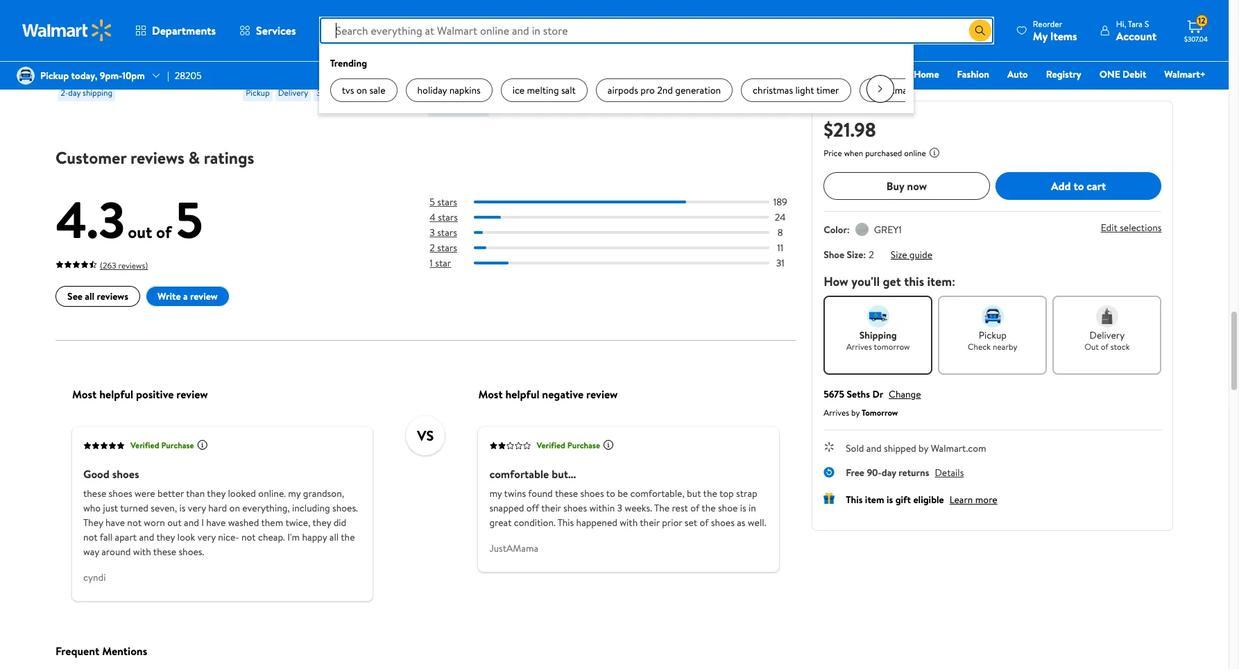 Task type: describe. For each thing, give the bounding box(es) containing it.
christmas shop link
[[637, 67, 716, 82]]

delivery for delivery
[[278, 86, 308, 98]]

shipping down trending
[[342, 86, 372, 98]]

shoes down shoe
[[711, 515, 735, 529]]

christmas shop
[[644, 67, 710, 81]]

sneakers, inside $23.00 fubu little & big boys baseline basketball sneakers, sizes 13-6
[[294, 43, 339, 59]]

most for most helpful positive review
[[72, 386, 96, 401]]

review for most helpful positive review
[[176, 386, 208, 401]]

better
[[157, 486, 184, 500]]

2 horizontal spatial and
[[867, 441, 882, 455]]

sizes inside $23.00 fubu little & big boys baseline basketball sneakers, sizes 13-6
[[342, 43, 365, 59]]

shoes up happened
[[563, 501, 587, 515]]

of right set
[[700, 515, 709, 529]]

verified purchase information image for most helpful positive review
[[197, 439, 208, 450]]

1 vertical spatial :
[[864, 248, 867, 262]]

white
[[542, 74, 570, 89]]

finder
[[748, 67, 775, 81]]

just
[[103, 501, 118, 515]]

gifting made easy image
[[824, 493, 835, 504]]

look
[[177, 530, 195, 544]]

christmas light timer link
[[741, 78, 851, 102]]

0 vertical spatial very
[[188, 501, 206, 515]]

0 horizontal spatial these
[[83, 486, 106, 500]]

$31.04
[[428, 7, 463, 25]]

1 star
[[430, 256, 451, 270]]

progress bar for 8
[[474, 231, 769, 234]]

2 vertical spatial 3+
[[431, 102, 440, 113]]

by inside the 5675 seths dr change arrives by tomorrow
[[852, 407, 860, 419]]

search icon image
[[975, 25, 986, 36]]

ice
[[513, 83, 525, 97]]

10pm
[[122, 69, 145, 83]]

0 vertical spatial the
[[703, 486, 717, 500]]

progress bar for 24
[[474, 216, 769, 218]]

add to cart
[[1052, 178, 1107, 194]]

1 horizontal spatial these
[[153, 544, 176, 558]]

change
[[889, 387, 922, 401]]

this inside comfortable but... my twins found these shoes to be comfortable, but the top strap snapped off their shoes within 3 weeks. the rest of the shoe is in great condition. this happened with their prior set of shoes as well.
[[557, 515, 574, 529]]

big inside $23.00 fubu little & big boys baseline basketball sneakers, sizes 13-6
[[312, 28, 328, 43]]

8
[[778, 225, 783, 239]]

essentials
[[584, 67, 626, 81]]

Search search field
[[319, 17, 995, 44]]

2 vertical spatial they
[[156, 530, 175, 544]]

18
[[473, 79, 480, 91]]

2 have from the left
[[206, 515, 226, 529]]

walmart image
[[22, 19, 112, 42]]

189
[[773, 195, 787, 209]]

6
[[382, 43, 388, 59]]

0 vertical spatial this
[[846, 493, 863, 507]]

sold
[[846, 441, 865, 455]]

item
[[865, 493, 885, 507]]

learn more button
[[950, 493, 998, 507]]

12
[[1199, 15, 1206, 27]]

with inside comfortable but... my twins found these shoes to be comfortable, but the top strap snapped off their shoes within 3 weeks. the rest of the shoe is in great condition. this happened with their prior set of shoes as well.
[[620, 515, 638, 529]]

1 vertical spatial by
[[919, 441, 929, 455]]

delivery for delivery out of stock
[[1090, 328, 1125, 342]]

write a review
[[157, 289, 217, 303]]

high inside $26.00 airwalk little girl & big girl high top skate sneakers, sizes 13-5
[[747, 28, 770, 43]]

1 horizontal spatial and
[[184, 515, 199, 529]]

the inside good shoes these shoes were better than they looked online. my grandson, who just turned seven, is very hard on everything, including shoes. they have not worn out and i have washed them twice, they did not fall apart and they look very nice- not cheap. i'm happy all the way around with these shoes.
[[341, 530, 355, 544]]

stock
[[1111, 341, 1131, 353]]

122
[[102, 64, 114, 76]]

stars for 3 stars
[[437, 225, 457, 239]]

arrives inside shipping arrives tomorrow
[[847, 341, 872, 353]]

within
[[589, 501, 615, 515]]

1 horizontal spatial shoes.
[[332, 501, 358, 515]]

pickup for pickup check nearby
[[979, 328, 1007, 342]]

set
[[685, 515, 697, 529]]

24
[[775, 210, 786, 224]]

found
[[528, 486, 553, 500]]

on inside tvs on sale link
[[357, 83, 367, 97]]

big inside $26.00 airwalk little girl & big girl high top skate sneakers, sizes 13-5
[[709, 28, 725, 43]]

shoes inside now $23.88 $59.99 hobibear kids sneakers for boys running shoes lightweight sport
[[100, 43, 128, 59]]

0 vertical spatial all
[[85, 289, 94, 303]]

seven,
[[150, 501, 177, 515]]

shop for christmas shop
[[689, 67, 710, 81]]

auto
[[1008, 67, 1029, 81]]

1 vertical spatial very
[[197, 530, 215, 544]]

54
[[287, 64, 297, 76]]

0 vertical spatial their
[[541, 501, 561, 515]]

auto link
[[1002, 67, 1035, 82]]

most for most helpful negative review
[[478, 386, 503, 401]]

comfortable but... my twins found these shoes to be comfortable, but the top strap snapped off their shoes within 3 weeks. the rest of the shoe is in great condition. this happened with their prior set of shoes as well.
[[489, 466, 766, 529]]

online
[[905, 147, 927, 159]]

sizes inside $26.00 airwalk little girl & big girl high top skate sneakers, sizes 13-5
[[710, 43, 733, 59]]

4.3 out of 5
[[55, 184, 203, 254]]

grocery & essentials link
[[533, 67, 632, 82]]

airpods
[[608, 83, 639, 97]]

this
[[905, 273, 925, 290]]

my inside good shoes these shoes were better than they looked online. my grandson, who just turned seven, is very hard on everything, including shoes. they have not worn out and i have washed them twice, they did not fall apart and they look very nice- not cheap. i'm happy all the way around with these shoes.
[[288, 486, 301, 500]]

comfortable
[[489, 466, 549, 481]]

2 vertical spatial and
[[139, 530, 154, 544]]

check
[[968, 341, 991, 353]]

account
[[1117, 28, 1157, 43]]

0 vertical spatial reviews
[[130, 145, 184, 169]]

product group containing $26.00
[[613, 0, 779, 122]]

holiday napkins
[[418, 83, 481, 97]]

kids
[[116, 28, 136, 43]]

ice melting salt
[[513, 83, 576, 97]]

timer
[[817, 83, 840, 97]]

90-
[[867, 466, 882, 480]]

shop for toy shop
[[875, 67, 896, 81]]

day down today, in the left top of the page
[[68, 86, 81, 98]]

of inside '4.3 out of 5'
[[156, 220, 171, 243]]

shipped
[[884, 441, 917, 455]]

baseline
[[356, 28, 395, 43]]

trending
[[330, 56, 367, 70]]

basketball inside $23.00 fubu little & big boys baseline basketball sneakers, sizes 13-6
[[243, 43, 291, 59]]

13- inside $26.00 airwalk little girl & big girl high top skate sneakers, sizes 13-5
[[736, 43, 750, 59]]

buy now
[[887, 178, 927, 194]]

of inside delivery out of stock
[[1101, 341, 1109, 353]]

product group containing $23.00
[[243, 0, 409, 122]]

sneakers, inside $26.00 airwalk little girl & big girl high top skate sneakers, sizes 13-5
[[662, 43, 707, 59]]

2 horizontal spatial is
[[887, 493, 894, 507]]

1 horizontal spatial they
[[207, 486, 225, 500]]

1 horizontal spatial 3+ day shipping
[[431, 102, 487, 113]]

tvs
[[342, 83, 354, 97]]

is inside good shoes these shoes were better than they looked online. my grandson, who just turned seven, is very hard on everything, including shoes. they have not worn out and i have washed them twice, they did not fall apart and they look very nice- not cheap. i'm happy all the way around with these shoes.
[[179, 501, 185, 515]]

add to cart button
[[996, 172, 1162, 200]]

high inside $31.04 kid's basketball shoes boys sneakers girls trainers comfort high top basketball shoes for boys(little kid/big kid) white black
[[428, 59, 451, 74]]

day left the tvs
[[328, 86, 340, 98]]

more
[[976, 493, 998, 507]]

one debit link
[[1094, 67, 1153, 82]]

helpful for negative
[[505, 386, 539, 401]]

reviews)
[[118, 259, 148, 271]]

2 horizontal spatial not
[[241, 530, 255, 544]]

1 vertical spatial the
[[702, 501, 716, 515]]

twins
[[504, 486, 526, 500]]

a
[[183, 289, 188, 303]]

all inside good shoes these shoes were better than they looked online. my grandson, who just turned seven, is very hard on everything, including shoes. they have not worn out and i have washed them twice, they did not fall apart and they look very nice- not cheap. i'm happy all the way around with these shoes.
[[329, 530, 339, 544]]

progress bar for 189
[[474, 200, 769, 203]]

is inside comfortable but... my twins found these shoes to be comfortable, but the top strap snapped off their shoes within 3 weeks. the rest of the shoe is in great condition. this happened with their prior set of shoes as well.
[[740, 501, 746, 515]]

electronics link
[[787, 67, 846, 82]]

trending group
[[319, 44, 986, 108]]

3 stars
[[430, 225, 457, 239]]

delivery out of stock
[[1085, 328, 1131, 353]]

registry
[[1047, 67, 1082, 81]]

0 horizontal spatial 3+
[[317, 86, 326, 98]]

grocery & essentials
[[539, 67, 626, 81]]

intent image for shipping image
[[867, 305, 890, 328]]

nearby
[[993, 341, 1018, 353]]

for inside now $23.88 $59.99 hobibear kids sneakers for boys running shoes lightweight sport
[[184, 28, 198, 43]]

i'm
[[287, 530, 300, 544]]

my
[[1033, 28, 1048, 43]]

with inside good shoes these shoes were better than they looked online. my grandson, who just turned seven, is very hard on everything, including shoes. they have not worn out and i have washed them twice, they did not fall apart and they look very nice- not cheap. i'm happy all the way around with these shoes.
[[133, 544, 151, 558]]

shoes right girls
[[504, 28, 532, 43]]

cheap.
[[258, 530, 285, 544]]

shoes up just
[[108, 486, 132, 500]]

$26.00
[[613, 7, 651, 25]]

verified purchase information image for most helpful negative review
[[603, 439, 614, 450]]

worn
[[144, 515, 165, 529]]

product group containing $31.04
[[428, 0, 594, 122]]

0 horizontal spatial 3
[[430, 225, 435, 239]]

twice,
[[285, 515, 310, 529]]

fall
[[99, 530, 112, 544]]

tara
[[1129, 18, 1143, 30]]

snapped
[[489, 501, 524, 515]]

write a review link
[[145, 286, 229, 307]]

shoe
[[718, 501, 738, 515]]

0 horizontal spatial shoes.
[[178, 544, 204, 558]]

4
[[430, 210, 435, 224]]

when
[[845, 147, 864, 159]]

customer reviews & ratings
[[55, 145, 254, 169]]

shipping up airpods pro 2nd generation
[[642, 69, 672, 81]]

stars for 2 stars
[[437, 241, 457, 255]]

5 inside $26.00 airwalk little girl & big girl high top skate sneakers, sizes 13-5
[[750, 43, 756, 59]]

edit selections button
[[1101, 221, 1162, 235]]

negative
[[542, 386, 584, 401]]

2-day shipping
[[61, 86, 112, 98]]



Task type: locate. For each thing, give the bounding box(es) containing it.
2 horizontal spatial boys
[[535, 28, 558, 43]]

positive
[[136, 386, 174, 401]]

black
[[428, 89, 454, 104]]

0 vertical spatial out
[[127, 220, 152, 243]]

on inside good shoes these shoes were better than they looked online. my grandson, who just turned seven, is very hard on everything, including shoes. they have not worn out and i have washed them twice, they did not fall apart and they look very nice- not cheap. i'm happy all the way around with these shoes.
[[229, 501, 240, 515]]

verified purchase up the but...
[[536, 439, 600, 451]]

hi, tara s account
[[1117, 18, 1157, 43]]

rest
[[672, 501, 688, 515]]

review for most helpful negative review
[[586, 386, 618, 401]]

2 verified from the left
[[536, 439, 565, 451]]

product group containing now $23.88
[[58, 0, 224, 122]]

have right i
[[206, 515, 226, 529]]

these up who
[[83, 486, 106, 500]]

0 vertical spatial :
[[847, 223, 850, 237]]

verified purchase for shoes
[[130, 439, 194, 451]]

sizes up gift
[[710, 43, 733, 59]]

the left shoe
[[702, 501, 716, 515]]

1 horizontal spatial purchase
[[567, 439, 600, 451]]

justamama
[[489, 541, 538, 555]]

airpods pro 2nd generation
[[608, 83, 721, 97]]

4.3
[[55, 184, 125, 254]]

little for $23.00
[[275, 28, 300, 43]]

their
[[541, 501, 561, 515], [640, 515, 660, 529]]

they down worn
[[156, 530, 175, 544]]

nice-
[[218, 530, 239, 544]]

1 purchase from the left
[[161, 439, 194, 451]]

how you'll get this item:
[[824, 273, 956, 290]]

2 sizes from the left
[[710, 43, 733, 59]]

pickup down intent image for pickup
[[979, 328, 1007, 342]]

4 progress bar from the top
[[474, 246, 769, 249]]

reorder my items
[[1033, 18, 1078, 43]]

shoes up melting
[[524, 59, 553, 74]]

of down but
[[691, 501, 700, 515]]

stars
[[437, 195, 457, 209], [438, 210, 458, 224], [437, 225, 457, 239], [437, 241, 457, 255]]

shoes.
[[332, 501, 358, 515], [178, 544, 204, 558]]

1 horizontal spatial big
[[709, 28, 725, 43]]

purchase for shoes
[[161, 439, 194, 451]]

walmart+ link
[[1159, 67, 1213, 82]]

sneakers down $59.99
[[138, 28, 181, 43]]

1 horizontal spatial girl
[[727, 28, 745, 43]]

1 horizontal spatial is
[[740, 501, 746, 515]]

progress bar for 31
[[474, 262, 769, 264]]

sneakers inside now $23.88 $59.99 hobibear kids sneakers for boys running shoes lightweight sport
[[138, 28, 181, 43]]

ratings
[[204, 145, 254, 169]]

0 horizontal spatial for
[[184, 28, 198, 43]]

their down found
[[541, 501, 561, 515]]

details button
[[935, 466, 964, 480]]

shipping down napkins
[[457, 102, 487, 113]]

and left i
[[184, 515, 199, 529]]

3+ left the tvs
[[317, 86, 326, 98]]

2 horizontal spatial they
[[312, 515, 331, 529]]

i
[[201, 515, 204, 529]]

and down worn
[[139, 530, 154, 544]]

1 helpful from the left
[[99, 386, 133, 401]]

0 horizontal spatial by
[[852, 407, 860, 419]]

2 sneakers, from the left
[[662, 43, 707, 59]]

grey1
[[874, 223, 902, 237]]

1 horizontal spatial by
[[919, 441, 929, 455]]

delivery inside product group
[[278, 86, 308, 98]]

2 most from the left
[[478, 386, 503, 401]]

(263
[[100, 259, 116, 271]]

now
[[907, 178, 927, 194]]

little inside $23.00 fubu little & big boys baseline basketball sneakers, sizes 13-6
[[275, 28, 300, 43]]

verified purchase up the better
[[130, 439, 194, 451]]

holiday napkins link
[[406, 78, 493, 102]]

s
[[1145, 18, 1150, 30]]

0 horizontal spatial this
[[557, 515, 574, 529]]

verified up the but...
[[536, 439, 565, 451]]

see
[[67, 289, 82, 303]]

2 vertical spatial 3+ day shipping
[[431, 102, 487, 113]]

deals link
[[492, 67, 527, 82]]

2 horizontal spatial 3+ day shipping
[[616, 69, 672, 81]]

pickup for pickup today, 9pm-10pm
[[40, 69, 69, 83]]

1 horizontal spatial sneakers,
[[662, 43, 707, 59]]

review right a
[[190, 289, 217, 303]]

trending element
[[325, 73, 986, 105]]

& up christmas shop "link" at the right
[[699, 28, 706, 43]]

1 horizontal spatial verified purchase
[[536, 439, 600, 451]]

to left be
[[606, 486, 615, 500]]

2 up 1 in the top left of the page
[[430, 241, 435, 255]]

1 vertical spatial for
[[555, 59, 569, 74]]

0 horizontal spatial shop
[[689, 67, 710, 81]]

little right fubu
[[275, 28, 300, 43]]

have down just
[[105, 515, 125, 529]]

with down weeks.
[[620, 515, 638, 529]]

boys inside $31.04 kid's basketball shoes boys sneakers girls trainers comfort high top basketball shoes for boys(little kid/big kid) white black
[[535, 28, 558, 43]]

0 horizontal spatial sneakers,
[[294, 43, 339, 59]]

sneakers inside $31.04 kid's basketball shoes boys sneakers girls trainers comfort high top basketball shoes for boys(little kid/big kid) white black
[[428, 43, 471, 59]]

arrives left tomorrow
[[847, 341, 872, 353]]

way
[[83, 544, 99, 558]]

verified purchase information image
[[197, 439, 208, 450], [603, 439, 614, 450]]

sneakers for $23.88
[[138, 28, 181, 43]]

of up write
[[156, 220, 171, 243]]

2 progress bar from the top
[[474, 216, 769, 218]]

online.
[[258, 486, 286, 500]]

my up "snapped"
[[489, 486, 502, 500]]

1 vertical spatial high
[[428, 59, 451, 74]]

not down turned
[[127, 515, 141, 529]]

free
[[846, 466, 865, 480]]

0 horizontal spatial pickup
[[40, 69, 69, 83]]

1 have from the left
[[105, 515, 125, 529]]

star
[[435, 256, 451, 270]]

0 horizontal spatial :
[[847, 223, 850, 237]]

sold and shipped by walmart.com
[[846, 441, 987, 455]]

gift finder link
[[722, 67, 781, 82]]

0 horizontal spatial 5
[[175, 184, 203, 254]]

0 vertical spatial and
[[867, 441, 882, 455]]

not up way
[[83, 530, 97, 544]]

&
[[302, 28, 310, 43], [699, 28, 706, 43], [575, 67, 582, 81], [188, 145, 200, 169]]

$23.88
[[86, 7, 122, 25]]

0 horizontal spatial high
[[428, 59, 451, 74]]

1 horizontal spatial 3+
[[431, 102, 440, 113]]

great
[[489, 515, 512, 529]]

1 vertical spatial this
[[557, 515, 574, 529]]

by right shipped
[[919, 441, 929, 455]]

my inside comfortable but... my twins found these shoes to be comfortable, but the top strap snapped off their shoes within 3 weeks. the rest of the shoe is in great condition. this happened with their prior set of shoes as well.
[[489, 486, 502, 500]]

1 size from the left
[[847, 248, 864, 262]]

1 horizontal spatial little
[[651, 28, 676, 43]]

arrives down 5675
[[824, 407, 850, 419]]

1 little from the left
[[275, 28, 300, 43]]

3 inside comfortable but... my twins found these shoes to be comfortable, but the top strap snapped off their shoes within 3 weeks. the rest of the shoe is in great condition. this happened with their prior set of shoes as well.
[[617, 501, 622, 515]]

stars for 5 stars
[[437, 195, 457, 209]]

intent image for pickup image
[[982, 305, 1004, 328]]

2 verified purchase information image from the left
[[603, 439, 614, 450]]

shoe
[[824, 248, 845, 262]]

0 horizontal spatial their
[[541, 501, 561, 515]]

progress bar
[[474, 200, 769, 203], [474, 216, 769, 218], [474, 231, 769, 234], [474, 246, 769, 249], [474, 262, 769, 264]]

3 progress bar from the top
[[474, 231, 769, 234]]

0 horizontal spatial out
[[127, 220, 152, 243]]

out down seven,
[[167, 515, 181, 529]]

on down looked
[[229, 501, 240, 515]]

shop inside toy shop link
[[875, 67, 896, 81]]

christmas
[[753, 83, 793, 97]]

1 horizontal spatial :
[[864, 248, 867, 262]]

3 boys from the left
[[535, 28, 558, 43]]

fashion link
[[951, 67, 996, 82]]

3+ up airpods
[[616, 69, 625, 81]]

delivery inside delivery out of stock
[[1090, 328, 1125, 342]]

1 girl from the left
[[679, 28, 696, 43]]

1 sneakers, from the left
[[294, 43, 339, 59]]

toy
[[858, 67, 872, 81]]

frequent
[[55, 643, 99, 658]]

stars up '4 stars' at the left
[[437, 195, 457, 209]]

2 13- from the left
[[736, 43, 750, 59]]

4 stars
[[430, 210, 458, 224]]

verified purchase information image up comfortable but... my twins found these shoes to be comfortable, but the top strap snapped off their shoes within 3 weeks. the rest of the shoe is in great condition. this happened with their prior set of shoes as well.
[[603, 439, 614, 450]]

very down i
[[197, 530, 215, 544]]

2 shop from the left
[[875, 67, 896, 81]]

& right services on the top
[[302, 28, 310, 43]]

& inside $23.00 fubu little & big boys baseline basketball sneakers, sizes 13-6
[[302, 28, 310, 43]]

2-
[[61, 86, 68, 98]]

0 vertical spatial 3+
[[616, 69, 625, 81]]

price
[[824, 147, 843, 159]]

1 verified purchase information image from the left
[[197, 439, 208, 450]]

1 horizontal spatial all
[[329, 530, 339, 544]]

0 horizontal spatial 13-
[[368, 43, 382, 59]]

0 horizontal spatial not
[[83, 530, 97, 544]]

boys up trending
[[330, 28, 353, 43]]

christmas
[[644, 67, 687, 81]]

size right shoe
[[847, 248, 864, 262]]

3+ down holiday
[[431, 102, 440, 113]]

day left returns
[[882, 466, 897, 480]]

0 horizontal spatial to
[[606, 486, 615, 500]]

& inside $26.00 airwalk little girl & big girl high top skate sneakers, sizes 13-5
[[699, 28, 706, 43]]

day up airpods
[[627, 69, 640, 81]]

1 shop from the left
[[689, 67, 710, 81]]

they
[[83, 515, 103, 529]]

purchase for but...
[[567, 439, 600, 451]]

these inside comfortable but... my twins found these shoes to be comfortable, but the top strap snapped off their shoes within 3 weeks. the rest of the shoe is in great condition. this happened with their prior set of shoes as well.
[[555, 486, 578, 500]]

walmart.com
[[931, 441, 987, 455]]

out up reviews)
[[127, 220, 152, 243]]

2nd
[[658, 83, 673, 97]]

2
[[430, 241, 435, 255], [869, 248, 874, 262]]

little inside $26.00 airwalk little girl & big girl high top skate sneakers, sizes 13-5
[[651, 28, 676, 43]]

sneakers for kid's
[[428, 43, 471, 59]]

seths
[[847, 387, 871, 401]]

debit
[[1123, 67, 1147, 81]]

now $23.88 $59.99 hobibear kids sneakers for boys running shoes lightweight sport
[[58, 7, 223, 59]]

2 helpful from the left
[[505, 386, 539, 401]]

2 girl from the left
[[727, 28, 745, 43]]

0 horizontal spatial verified purchase
[[130, 439, 194, 451]]

purchased
[[866, 147, 903, 159]]

than
[[186, 486, 205, 500]]

1 boys from the left
[[200, 28, 223, 43]]

my
[[288, 486, 301, 500], [489, 486, 502, 500]]

0 horizontal spatial verified purchase information image
[[197, 439, 208, 450]]

2 size from the left
[[891, 248, 908, 262]]

5
[[750, 43, 756, 59], [175, 184, 203, 254], [430, 195, 435, 209]]

0 vertical spatial with
[[620, 515, 638, 529]]

size left the guide
[[891, 248, 908, 262]]

boys inside $23.00 fubu little & big boys baseline basketball sneakers, sizes 13-6
[[330, 28, 353, 43]]

shoes up the were
[[112, 466, 139, 481]]

helpful for positive
[[99, 386, 133, 401]]

1 horizontal spatial on
[[357, 83, 367, 97]]

pickup inside pickup check nearby
[[979, 328, 1007, 342]]

shop right toy at the right of page
[[875, 67, 896, 81]]

registry link
[[1040, 67, 1088, 82]]

0 vertical spatial to
[[1074, 178, 1085, 194]]

top left skate
[[613, 43, 630, 59]]

1 vertical spatial reviews
[[97, 289, 128, 303]]

shop up generation
[[689, 67, 710, 81]]

1 horizontal spatial 2
[[869, 248, 874, 262]]

ice melting salt link
[[501, 78, 588, 102]]

high up finder
[[747, 28, 770, 43]]

product group
[[58, 0, 224, 122], [243, 0, 409, 122], [428, 0, 594, 122], [613, 0, 779, 122]]

the
[[654, 501, 670, 515]]

13- right trending
[[368, 43, 382, 59]]

1 vertical spatial their
[[640, 515, 660, 529]]

did
[[333, 515, 346, 529]]

stars down 3 stars
[[437, 241, 457, 255]]

1 vertical spatial 3+
[[317, 86, 326, 98]]

0 horizontal spatial on
[[229, 501, 240, 515]]

1 horizontal spatial to
[[1074, 178, 1085, 194]]

1 horizontal spatial high
[[747, 28, 770, 43]]

high up holiday
[[428, 59, 451, 74]]

edit selections
[[1101, 221, 1162, 235]]

boys up "grocery" on the left top of the page
[[535, 28, 558, 43]]

13- up gift
[[736, 43, 750, 59]]

shoes. up did
[[332, 501, 358, 515]]

helpful left positive
[[99, 386, 133, 401]]

not down 'washed' on the bottom of page
[[241, 530, 255, 544]]

1 horizontal spatial most
[[478, 386, 503, 401]]

deals
[[498, 67, 521, 81]]

the right but
[[703, 486, 717, 500]]

intent image for delivery image
[[1097, 305, 1119, 328]]

1 horizontal spatial have
[[206, 515, 226, 529]]

3 down be
[[617, 501, 622, 515]]

5 progress bar from the top
[[474, 262, 769, 264]]

1 vertical spatial 3
[[617, 501, 622, 515]]

: up you'll
[[864, 248, 867, 262]]

learn
[[950, 493, 973, 507]]

purchase up the better
[[161, 439, 194, 451]]

shoes up 122
[[100, 43, 128, 59]]

4 product group from the left
[[613, 0, 779, 122]]

2 horizontal spatial these
[[555, 486, 578, 500]]

big up gift finder link
[[709, 28, 725, 43]]

these
[[83, 486, 106, 500], [555, 486, 578, 500], [153, 544, 176, 558]]

2 product group from the left
[[243, 0, 409, 122]]

gift
[[896, 493, 911, 507]]

1 verified from the left
[[130, 439, 159, 451]]

day down holiday napkins
[[442, 102, 455, 113]]

grocery
[[539, 67, 573, 81]]

1 my from the left
[[288, 486, 301, 500]]

vs
[[417, 426, 434, 445]]

13- inside $23.00 fubu little & big boys baseline basketball sneakers, sizes 13-6
[[368, 43, 382, 59]]

shoes
[[504, 28, 532, 43], [100, 43, 128, 59], [524, 59, 553, 74]]

1 vertical spatial shoes.
[[178, 544, 204, 558]]

& left 'ratings'
[[188, 145, 200, 169]]

2 horizontal spatial 5
[[750, 43, 756, 59]]

 image
[[17, 67, 35, 85]]

1 most from the left
[[72, 386, 96, 401]]

2 horizontal spatial 3+
[[616, 69, 625, 81]]

0 horizontal spatial sizes
[[342, 43, 365, 59]]

out inside good shoes these shoes were better than they looked online. my grandson, who just turned seven, is very hard on everything, including shoes. they have not worn out and i have washed them twice, they did not fall apart and they look very nice- not cheap. i'm happy all the way around with these shoes.
[[167, 515, 181, 529]]

is right seven,
[[179, 501, 185, 515]]

weeks.
[[625, 501, 652, 515]]

reviews right customer
[[130, 145, 184, 169]]

0 horizontal spatial purchase
[[161, 439, 194, 451]]

shipping down pickup today, 9pm-10pm
[[83, 86, 112, 98]]

verified for shoes
[[130, 439, 159, 451]]

stars down '4 stars' at the left
[[437, 225, 457, 239]]

0 vertical spatial arrives
[[847, 341, 872, 353]]

by down the seths
[[852, 407, 860, 419]]

1 product group from the left
[[58, 0, 224, 122]]

1 verified purchase from the left
[[130, 439, 194, 451]]

1 vertical spatial arrives
[[824, 407, 850, 419]]

3 down the '4'
[[430, 225, 435, 239]]

1 horizontal spatial this
[[846, 493, 863, 507]]

1 13- from the left
[[368, 43, 382, 59]]

day
[[627, 69, 640, 81], [68, 86, 81, 98], [328, 86, 340, 98], [442, 102, 455, 113], [882, 466, 897, 480]]

progress bar for 11
[[474, 246, 769, 249]]

returns
[[899, 466, 930, 480]]

0 horizontal spatial little
[[275, 28, 300, 43]]

see all reviews link
[[55, 286, 140, 307]]

add
[[1052, 178, 1071, 194]]

0 horizontal spatial 3+ day shipping
[[317, 86, 372, 98]]

price when purchased online
[[824, 147, 927, 159]]

top inside $31.04 kid's basketball shoes boys sneakers girls trainers comfort high top basketball shoes for boys(little kid/big kid) white black
[[453, 59, 471, 74]]

very
[[188, 501, 206, 515], [197, 530, 215, 544]]

0 vertical spatial by
[[852, 407, 860, 419]]

for inside $31.04 kid's basketball shoes boys sneakers girls trainers comfort high top basketball shoes for boys(little kid/big kid) white black
[[555, 59, 569, 74]]

2 little from the left
[[651, 28, 676, 43]]

stars for 4 stars
[[438, 210, 458, 224]]

little right airwalk on the top of page
[[651, 28, 676, 43]]

with down apart
[[133, 544, 151, 558]]

1 vertical spatial on
[[229, 501, 240, 515]]

toy shop
[[858, 67, 896, 81]]

arrives inside the 5675 seths dr change arrives by tomorrow
[[824, 407, 850, 419]]

next slide of list image
[[867, 75, 895, 103]]

2 big from the left
[[709, 28, 725, 43]]

1 horizontal spatial 5
[[430, 195, 435, 209]]

sneakers, up '54'
[[294, 43, 339, 59]]

top inside $26.00 airwalk little girl & big girl high top skate sneakers, sizes 13-5
[[613, 43, 630, 59]]

little for $26.00
[[651, 28, 676, 43]]

0 vertical spatial 3
[[430, 225, 435, 239]]

to left "cart"
[[1074, 178, 1085, 194]]

1 big from the left
[[312, 28, 328, 43]]

out inside '4.3 out of 5'
[[127, 220, 152, 243]]

running
[[58, 43, 97, 59]]

0 horizontal spatial my
[[288, 486, 301, 500]]

shoes up within
[[580, 486, 604, 500]]

pickup check nearby
[[968, 328, 1018, 353]]

1 horizontal spatial their
[[640, 515, 660, 529]]

christmas light timer
[[753, 83, 840, 97]]

verified for but...
[[536, 439, 565, 451]]

0 horizontal spatial sneakers
[[138, 28, 181, 43]]

1 horizontal spatial not
[[127, 515, 141, 529]]

these down the but...
[[555, 486, 578, 500]]

boys inside now $23.88 $59.99 hobibear kids sneakers for boys running shoes lightweight sport
[[200, 28, 223, 43]]

their down weeks.
[[640, 515, 660, 529]]

Walmart Site-Wide search field
[[319, 17, 995, 113]]

shop inside christmas shop "link"
[[689, 67, 710, 81]]

1 horizontal spatial verified purchase information image
[[603, 439, 614, 450]]

reviews down (263
[[97, 289, 128, 303]]

verified purchase for but...
[[536, 439, 600, 451]]

my up including at the bottom of the page
[[288, 486, 301, 500]]

3+ day shipping up 'pro' on the right top of the page
[[616, 69, 672, 81]]

pickup for pickup
[[246, 86, 270, 98]]

2 purchase from the left
[[567, 439, 600, 451]]

1 progress bar from the top
[[474, 200, 769, 203]]

delivery
[[278, 86, 308, 98], [1090, 328, 1125, 342]]

0 horizontal spatial most
[[72, 386, 96, 401]]

sizes left "6"
[[342, 43, 365, 59]]

of right out
[[1101, 341, 1109, 353]]

sale
[[370, 83, 386, 97]]

boys left fubu
[[200, 28, 223, 43]]

they up hard
[[207, 486, 225, 500]]

shoes. down look
[[178, 544, 204, 558]]

0 horizontal spatial 2
[[430, 241, 435, 255]]

pickup down fubu
[[246, 86, 270, 98]]

strap
[[736, 486, 757, 500]]

2 boys from the left
[[330, 28, 353, 43]]

shoe size : 2
[[824, 248, 874, 262]]

stars right the '4'
[[438, 210, 458, 224]]

1 horizontal spatial 13-
[[736, 43, 750, 59]]

legal information image
[[929, 147, 940, 158]]

1 vertical spatial to
[[606, 486, 615, 500]]

customer
[[55, 145, 126, 169]]

to inside button
[[1074, 178, 1085, 194]]

3 product group from the left
[[428, 0, 594, 122]]

3+ day shipping down napkins
[[431, 102, 487, 113]]

to inside comfortable but... my twins found these shoes to be comfortable, but the top strap snapped off their shoes within 3 weeks. the rest of the shoe is in great condition. this happened with their prior set of shoes as well.
[[606, 486, 615, 500]]

1 vertical spatial they
[[312, 515, 331, 529]]

review right positive
[[176, 386, 208, 401]]

1 sizes from the left
[[342, 43, 365, 59]]

big right services on the top
[[312, 28, 328, 43]]

most
[[72, 386, 96, 401], [478, 386, 503, 401]]

3+ day shipping down trending
[[317, 86, 372, 98]]

|
[[167, 69, 169, 83]]

1 horizontal spatial size
[[891, 248, 908, 262]]

0 vertical spatial delivery
[[278, 86, 308, 98]]

sneakers up boys(little
[[428, 43, 471, 59]]

you'll
[[852, 273, 880, 290]]

1 vertical spatial and
[[184, 515, 199, 529]]

2 my from the left
[[489, 486, 502, 500]]

2 verified purchase from the left
[[536, 439, 600, 451]]

& up salt
[[575, 67, 582, 81]]

: up shoe size : 2
[[847, 223, 850, 237]]

0 horizontal spatial have
[[105, 515, 125, 529]]

comfortable,
[[630, 486, 685, 500]]

0 vertical spatial they
[[207, 486, 225, 500]]

arrives
[[847, 341, 872, 353], [824, 407, 850, 419]]

sneakers, up christmas shop
[[662, 43, 707, 59]]

1 horizontal spatial reviews
[[130, 145, 184, 169]]

0 vertical spatial high
[[747, 28, 770, 43]]



Task type: vqa. For each thing, say whether or not it's contained in the screenshot.
item?
no



